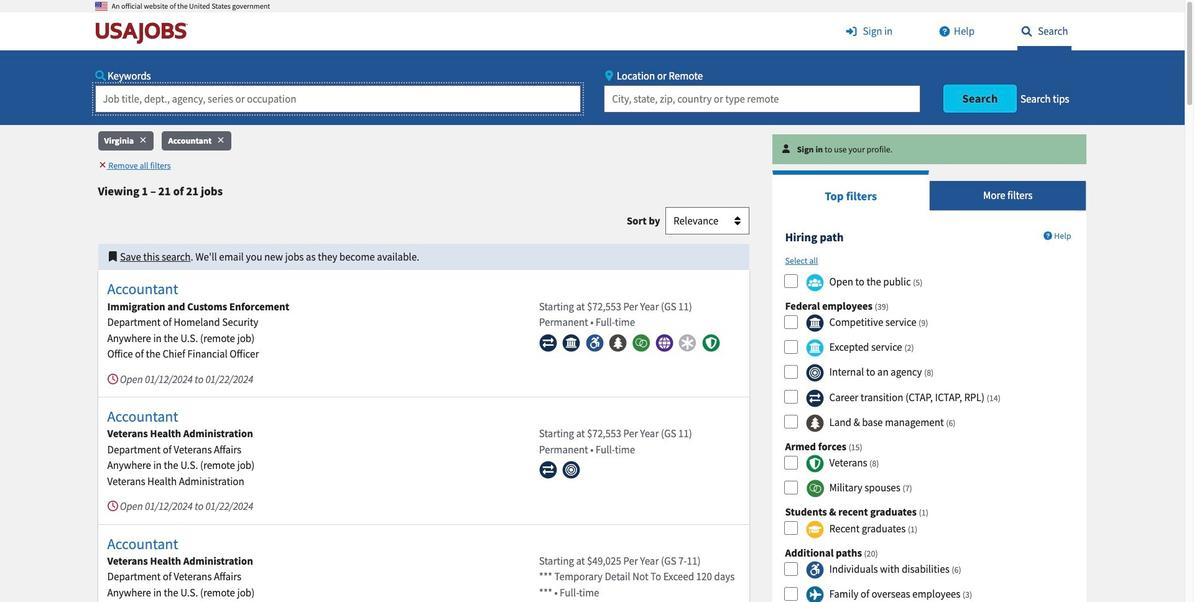 Task type: describe. For each thing, give the bounding box(es) containing it.
competitive service image
[[807, 314, 825, 333]]

military spouses image
[[807, 480, 825, 498]]

job search image
[[1018, 26, 1036, 37]]

recent graduates image
[[807, 521, 825, 539]]

help image
[[936, 26, 954, 37]]

main navigation element
[[0, 12, 1185, 125]]

Job title, dept., agency, series or occupation text field
[[95, 85, 581, 112]]

remove all filters image
[[98, 161, 107, 169]]

usajobs logo image
[[95, 22, 193, 44]]

career transition (ctap, ictap, rpl) image
[[807, 389, 825, 407]]



Task type: vqa. For each thing, say whether or not it's contained in the screenshot.
PAY HELP icon
no



Task type: locate. For each thing, give the bounding box(es) containing it.
internal to an agency image
[[807, 364, 825, 382]]

excepted service image
[[807, 339, 825, 357]]

veterans image
[[807, 455, 825, 473]]

land & base management image
[[807, 414, 825, 432]]

individuals with disabilities image
[[807, 561, 825, 580]]

family of overseas employees image
[[807, 586, 825, 602]]

tab list
[[773, 170, 1087, 211]]

header element
[[0, 0, 1185, 125]]

u.s. flag image
[[95, 0, 107, 12]]

open to the public image
[[807, 274, 825, 292]]

City, state, zip, country or type remote text field
[[604, 85, 921, 112]]

hiring path help image
[[1044, 231, 1053, 240]]



